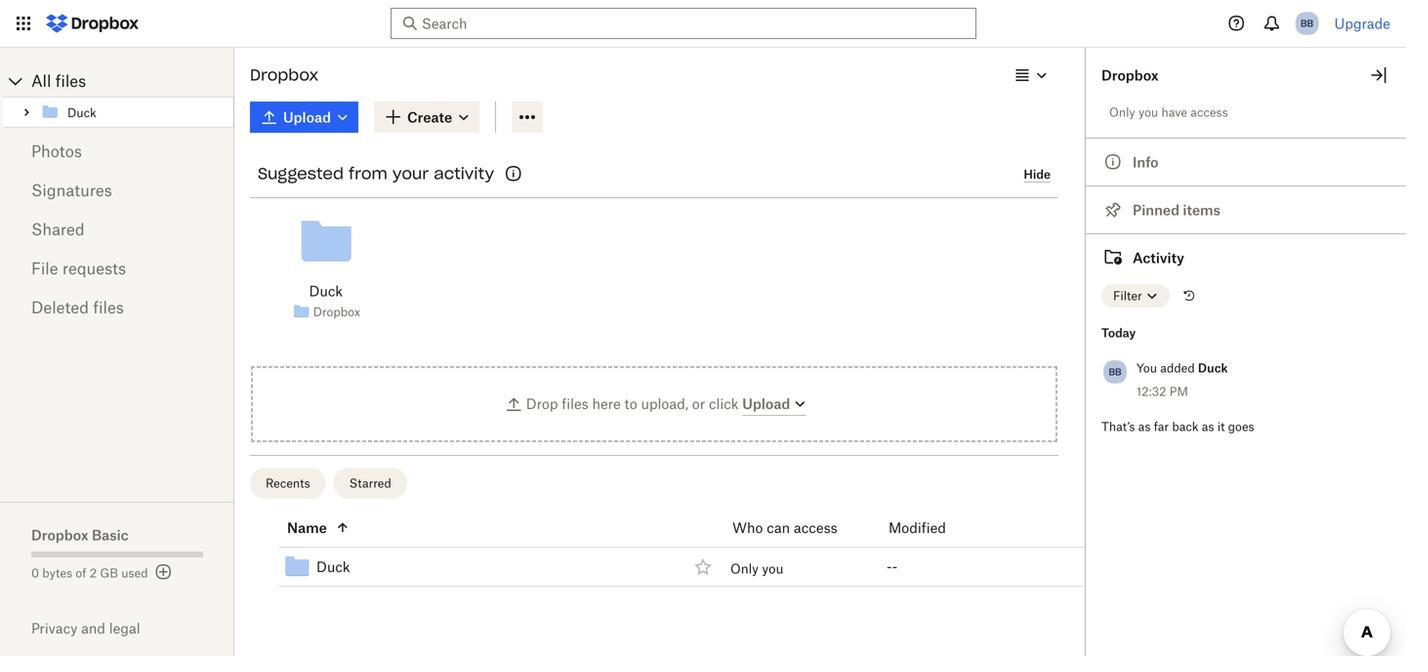 Task type: describe. For each thing, give the bounding box(es) containing it.
items
[[1183, 202, 1221, 218]]

upgrade link
[[1335, 15, 1391, 32]]

hide
[[1024, 167, 1051, 182]]

create button
[[374, 102, 480, 133]]

drop
[[526, 396, 558, 412]]

modified
[[889, 520, 947, 536]]

who
[[733, 520, 763, 536]]

duck down name
[[317, 559, 350, 575]]

file
[[31, 259, 58, 278]]

0
[[31, 566, 39, 581]]

0 horizontal spatial bb
[[1109, 366, 1122, 378]]

you
[[1137, 361, 1158, 376]]

0 vertical spatial upload
[[283, 109, 331, 126]]

shared
[[31, 220, 85, 239]]

privacy and legal
[[31, 620, 140, 637]]

all
[[31, 71, 51, 90]]

used
[[121, 566, 148, 581]]

pinned items
[[1133, 202, 1221, 218]]

deleted files link
[[31, 288, 203, 327]]

bb button
[[1292, 8, 1323, 39]]

0 vertical spatial access
[[1191, 105, 1229, 120]]

of
[[76, 566, 86, 581]]

modified button
[[889, 516, 997, 540]]

1 horizontal spatial upload
[[743, 396, 791, 412]]

only for only you have access
[[1110, 105, 1136, 120]]

your
[[393, 164, 429, 184]]

privacy and legal link
[[31, 620, 234, 637]]

dropbox basic
[[31, 527, 129, 544]]

2 - from the left
[[892, 559, 898, 575]]

1 vertical spatial duck link
[[309, 280, 343, 302]]

upgrade
[[1335, 15, 1391, 32]]

2
[[90, 566, 97, 581]]

click
[[709, 396, 739, 412]]

or
[[692, 396, 705, 412]]

rewind this folder image
[[1182, 288, 1197, 304]]

name button
[[287, 516, 685, 540]]

that's
[[1102, 420, 1135, 434]]

file requests
[[31, 259, 126, 278]]

name
[[287, 520, 327, 536]]

dropbox link
[[313, 302, 360, 322]]

12:32
[[1137, 384, 1167, 399]]

from
[[349, 164, 388, 184]]

can
[[767, 520, 790, 536]]

only you button
[[731, 561, 784, 577]]

to
[[625, 396, 638, 412]]

files for deleted
[[93, 298, 124, 317]]

signatures link
[[31, 171, 203, 210]]

shared link
[[31, 210, 203, 249]]

back
[[1173, 420, 1199, 434]]

that's as far back as it goes
[[1102, 420, 1255, 434]]

bb inside bb dropdown button
[[1301, 17, 1314, 29]]

goes
[[1229, 420, 1255, 434]]

deleted
[[31, 298, 89, 317]]

info
[[1133, 154, 1159, 170]]

suggested from your activity
[[258, 164, 494, 184]]

here
[[592, 396, 621, 412]]

duck up dropbox link
[[309, 283, 343, 299]]

only you have access
[[1110, 105, 1229, 120]]

deleted files
[[31, 298, 124, 317]]

legal
[[109, 620, 140, 637]]



Task type: vqa. For each thing, say whether or not it's contained in the screenshot.
Send Feedback
no



Task type: locate. For each thing, give the bounding box(es) containing it.
only you
[[731, 561, 784, 577]]

activity button
[[1086, 233, 1407, 281]]

duck right added
[[1199, 361, 1228, 376]]

1 horizontal spatial upload button
[[743, 393, 808, 416]]

duck down the all files
[[67, 106, 96, 120]]

0 vertical spatial upload button
[[250, 102, 359, 133]]

gb
[[100, 566, 118, 581]]

starred button
[[334, 468, 407, 499]]

filter button
[[1102, 284, 1170, 308]]

dropbox logo - go to the homepage image
[[39, 8, 146, 39]]

hide button
[[1024, 167, 1051, 183]]

all files
[[31, 71, 86, 90]]

signatures
[[31, 181, 112, 200]]

upload up suggested
[[283, 109, 331, 126]]

recents
[[266, 476, 310, 491]]

table
[[250, 509, 1086, 587]]

you down can
[[762, 561, 784, 577]]

files inside tree
[[55, 71, 86, 90]]

it
[[1218, 420, 1225, 434]]

duck link up dropbox link
[[309, 280, 343, 302]]

1 vertical spatial files
[[93, 298, 124, 317]]

upload button
[[250, 102, 359, 133], [743, 393, 808, 416]]

1 horizontal spatial bb
[[1301, 17, 1314, 29]]

starred
[[349, 476, 392, 491]]

only down who
[[731, 561, 759, 577]]

0 vertical spatial you
[[1139, 105, 1159, 120]]

1 horizontal spatial you
[[1139, 105, 1159, 120]]

1 vertical spatial upload
[[743, 396, 791, 412]]

0 vertical spatial files
[[55, 71, 86, 90]]

1 vertical spatial access
[[794, 520, 838, 536]]

file requests link
[[31, 249, 203, 288]]

1 vertical spatial you
[[762, 561, 784, 577]]

0 vertical spatial bb
[[1301, 17, 1314, 29]]

0 horizontal spatial access
[[794, 520, 838, 536]]

added
[[1161, 361, 1195, 376]]

close details pane image
[[1368, 63, 1391, 87]]

activity
[[434, 164, 494, 184]]

bb
[[1301, 17, 1314, 29], [1109, 366, 1122, 378]]

filter
[[1114, 289, 1143, 303]]

duck link
[[40, 101, 231, 124], [309, 280, 343, 302], [317, 555, 350, 579]]

you added duck 12:32 pm
[[1137, 361, 1228, 399]]

bb left upgrade link
[[1301, 17, 1314, 29]]

0 horizontal spatial as
[[1139, 420, 1151, 434]]

as left it on the bottom right
[[1202, 420, 1215, 434]]

1 - from the left
[[887, 559, 892, 575]]

1 horizontal spatial access
[[1191, 105, 1229, 120]]

pm
[[1170, 384, 1189, 399]]

name duck, modified 11/16/2023 12:32 pm, element
[[277, 548, 1086, 587]]

duck link inside all files tree
[[40, 101, 231, 124]]

files
[[55, 71, 86, 90], [93, 298, 124, 317], [562, 396, 589, 412]]

-
[[887, 559, 892, 575], [892, 559, 898, 575]]

requests
[[62, 259, 126, 278]]

only left have
[[1110, 105, 1136, 120]]

files for all
[[55, 71, 86, 90]]

global header element
[[0, 0, 1407, 48]]

only for only you
[[731, 561, 759, 577]]

access
[[1191, 105, 1229, 120], [794, 520, 838, 536]]

photos
[[31, 142, 82, 161]]

all files link
[[31, 65, 234, 97]]

0 horizontal spatial files
[[55, 71, 86, 90]]

upload button up suggested
[[250, 102, 359, 133]]

bytes
[[42, 566, 72, 581]]

create
[[407, 109, 452, 126]]

today
[[1102, 326, 1136, 340]]

pinned items button
[[1086, 186, 1407, 233]]

duck link down name
[[317, 555, 350, 579]]

you for only you
[[762, 561, 784, 577]]

drop files here to upload, or click
[[526, 396, 743, 412]]

files left here
[[562, 396, 589, 412]]

info button
[[1086, 138, 1407, 186]]

you
[[1139, 105, 1159, 120], [762, 561, 784, 577]]

access right have
[[1191, 105, 1229, 120]]

activity
[[1133, 250, 1185, 266]]

who can access
[[733, 520, 838, 536]]

duck inside you added duck 12:32 pm
[[1199, 361, 1228, 376]]

1 as from the left
[[1139, 420, 1151, 434]]

dropbox
[[250, 65, 319, 85], [1102, 67, 1159, 84], [313, 305, 360, 319], [31, 527, 88, 544]]

add to starred image
[[692, 555, 715, 579]]

have
[[1162, 105, 1188, 120]]

upload
[[283, 109, 331, 126], [743, 396, 791, 412]]

duck link inside name duck, modified 11/16/2023 12:32 pm, element
[[317, 555, 350, 579]]

0 vertical spatial only
[[1110, 105, 1136, 120]]

2 as from the left
[[1202, 420, 1215, 434]]

1 horizontal spatial as
[[1202, 420, 1215, 434]]

2 horizontal spatial files
[[562, 396, 589, 412]]

1 vertical spatial upload button
[[743, 393, 808, 416]]

0 horizontal spatial you
[[762, 561, 784, 577]]

only
[[1110, 105, 1136, 120], [731, 561, 759, 577]]

table containing name
[[250, 509, 1086, 587]]

far
[[1154, 420, 1169, 434]]

1 horizontal spatial files
[[93, 298, 124, 317]]

get more space image
[[152, 561, 175, 584]]

suggested
[[258, 164, 344, 184]]

bb left you on the right bottom of page
[[1109, 366, 1122, 378]]

and
[[81, 620, 105, 637]]

files down file requests "link"
[[93, 298, 124, 317]]

2 vertical spatial duck link
[[317, 555, 350, 579]]

you inside name duck, modified 11/16/2023 12:32 pm, element
[[762, 561, 784, 577]]

you left have
[[1139, 105, 1159, 120]]

upload button right click at bottom
[[743, 393, 808, 416]]

0 vertical spatial duck link
[[40, 101, 231, 124]]

access right can
[[794, 520, 838, 536]]

Search in folder "Dropbox" text field
[[422, 13, 941, 34]]

0 horizontal spatial upload
[[283, 109, 331, 126]]

only inside name duck, modified 11/16/2023 12:32 pm, element
[[731, 561, 759, 577]]

basic
[[92, 527, 129, 544]]

files for drop
[[562, 396, 589, 412]]

photos link
[[31, 132, 203, 171]]

duck
[[67, 106, 96, 120], [309, 283, 343, 299], [1199, 361, 1228, 376], [317, 559, 350, 575]]

all files tree
[[3, 65, 234, 128]]

upload,
[[641, 396, 689, 412]]

0 horizontal spatial only
[[731, 561, 759, 577]]

you for only you have access
[[1139, 105, 1159, 120]]

pinned
[[1133, 202, 1180, 218]]

2 vertical spatial files
[[562, 396, 589, 412]]

files right all
[[55, 71, 86, 90]]

duck inside all files tree
[[67, 106, 96, 120]]

privacy
[[31, 620, 78, 637]]

recents button
[[250, 468, 326, 499]]

0 bytes of 2 gb used
[[31, 566, 148, 581]]

1 vertical spatial only
[[731, 561, 759, 577]]

0 horizontal spatial upload button
[[250, 102, 359, 133]]

1 vertical spatial bb
[[1109, 366, 1122, 378]]

1 horizontal spatial only
[[1110, 105, 1136, 120]]

duck link down all files link
[[40, 101, 231, 124]]

as left far
[[1139, 420, 1151, 434]]

as
[[1139, 420, 1151, 434], [1202, 420, 1215, 434]]

--
[[887, 559, 898, 575]]

upload right click at bottom
[[743, 396, 791, 412]]



